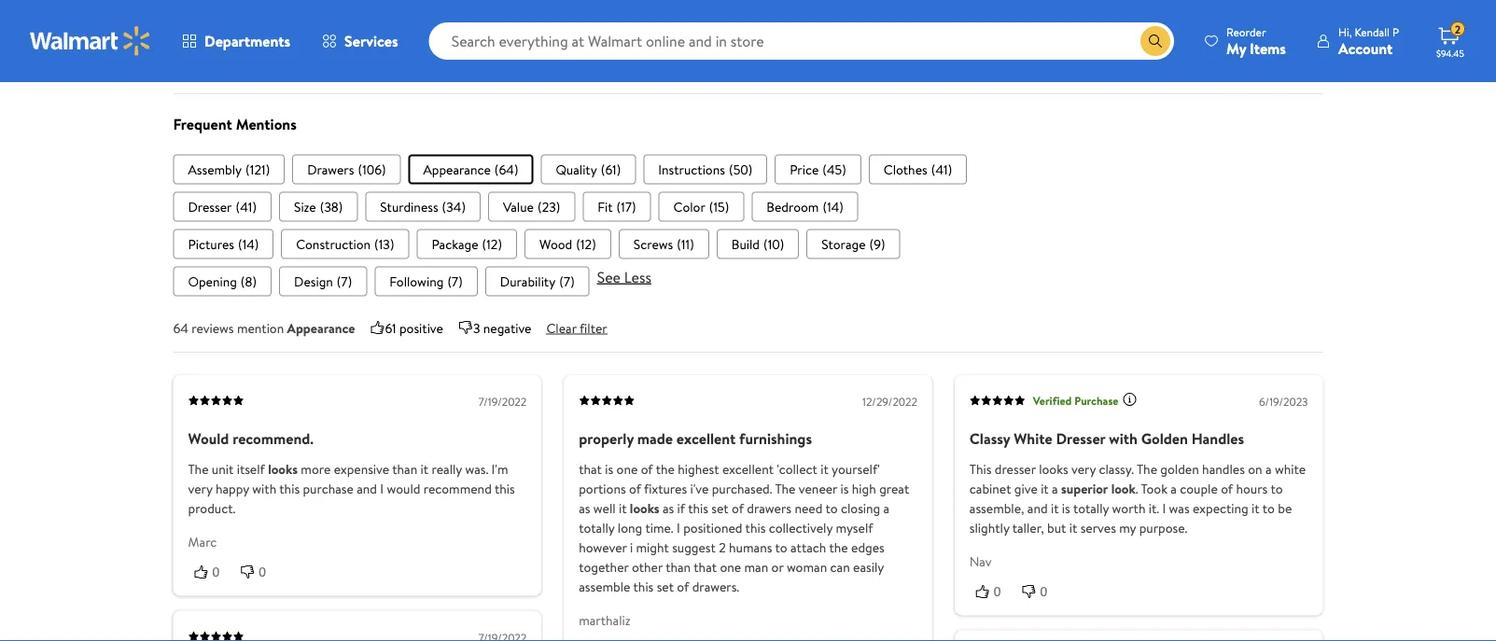 Task type: locate. For each thing, give the bounding box(es) containing it.
1 (7) from the left
[[337, 272, 352, 290]]

3 (7) from the left
[[559, 272, 575, 290]]

1 vertical spatial i
[[1163, 499, 1166, 517]]

and inside more expensive than it really was. i'm very happy with this purchase and i would recommend this product.
[[357, 479, 377, 497]]

0 button down nav
[[970, 582, 1016, 601]]

0 horizontal spatial (41)
[[236, 197, 257, 215]]

(7) for following (7)
[[447, 272, 463, 290]]

the down 'collect on the right bottom of the page
[[775, 479, 796, 497]]

as
[[579, 499, 590, 517], [663, 499, 674, 517]]

(106)
[[358, 160, 386, 178]]

white
[[1275, 460, 1306, 478]]

0 vertical spatial is
[[605, 460, 613, 478]]

1 horizontal spatial i
[[677, 518, 680, 537]]

1 horizontal spatial appearance
[[423, 160, 491, 178]]

list item down the (38)
[[281, 229, 409, 259]]

list item up bedroom (14)
[[775, 154, 861, 184]]

1 horizontal spatial the
[[829, 538, 848, 556]]

1 vertical spatial and
[[1028, 499, 1048, 517]]

list item down construction
[[279, 266, 367, 296]]

2
[[1455, 21, 1461, 37], [719, 538, 726, 556]]

than down suggest
[[666, 558, 691, 576]]

this down 'i'm' in the bottom left of the page
[[495, 479, 515, 497]]

the up took at the bottom
[[1137, 460, 1157, 478]]

the up the can
[[829, 538, 848, 556]]

itself
[[237, 460, 265, 478]]

2 horizontal spatial i
[[1163, 499, 1166, 517]]

list item containing storage
[[807, 229, 900, 259]]

1 horizontal spatial (14)
[[823, 197, 844, 215]]

(17)
[[617, 197, 636, 215]]

2 (12) from the left
[[576, 235, 596, 253]]

classy.
[[1099, 460, 1134, 478]]

list item down price
[[752, 192, 859, 222]]

0 vertical spatial appearance
[[423, 160, 491, 178]]

this dresser looks very classy. the golden handles on a white cabinet give it a
[[970, 460, 1306, 497]]

list item containing assembly
[[173, 154, 285, 184]]

1 horizontal spatial is
[[841, 479, 849, 497]]

(7) down wood (12)
[[559, 272, 575, 290]]

(14) for pictures (14)
[[238, 235, 259, 253]]

1 vertical spatial is
[[841, 479, 849, 497]]

2 up $94.45
[[1455, 21, 1461, 37]]

purpose.
[[1139, 518, 1188, 537]]

kendall
[[1355, 24, 1390, 40]]

0 horizontal spatial (7)
[[337, 272, 352, 290]]

list item down instructions (50)
[[659, 192, 744, 222]]

list item up (34)
[[408, 154, 533, 184]]

really
[[432, 460, 462, 478]]

i'm
[[492, 460, 508, 478]]

1 vertical spatial appearance
[[287, 319, 355, 337]]

long
[[618, 518, 642, 537]]

0 vertical spatial totally
[[1073, 499, 1109, 517]]

list item up opening (8)
[[173, 229, 274, 259]]

1 list from the top
[[173, 154, 1323, 184]]

(12)
[[482, 235, 502, 253], [576, 235, 596, 253]]

2 horizontal spatial the
[[1137, 460, 1157, 478]]

list item down bedroom (14)
[[807, 229, 900, 259]]

than up would
[[392, 460, 418, 478]]

1 horizontal spatial and
[[1028, 499, 1048, 517]]

(41)
[[931, 160, 952, 178], [236, 197, 257, 215]]

list item
[[173, 154, 285, 184], [292, 154, 401, 184], [408, 154, 533, 184], [541, 154, 636, 184], [643, 154, 767, 184], [775, 154, 861, 184], [869, 154, 967, 184], [173, 192, 272, 222], [279, 192, 358, 222], [365, 192, 481, 222], [488, 192, 575, 222], [583, 192, 651, 222], [659, 192, 744, 222], [752, 192, 859, 222], [173, 229, 274, 259], [281, 229, 409, 259], [417, 229, 517, 259], [525, 229, 611, 259], [619, 229, 709, 259], [717, 229, 799, 259], [807, 229, 900, 259], [173, 266, 272, 296], [279, 266, 367, 296], [375, 266, 478, 296], [485, 266, 590, 296]]

clear filter
[[547, 319, 607, 337]]

1 vertical spatial than
[[666, 558, 691, 576]]

list item up color (15)
[[643, 154, 767, 184]]

excellent up the highest
[[677, 428, 736, 449]]

list item down pictures (14)
[[173, 266, 272, 296]]

(41) right the clothes
[[931, 160, 952, 178]]

0 horizontal spatial dresser
[[188, 197, 232, 215]]

1 vertical spatial one
[[720, 558, 741, 576]]

set up positioned
[[712, 499, 729, 517]]

can
[[830, 558, 850, 576]]

2 (7) from the left
[[447, 272, 463, 290]]

it inside this dresser looks very classy. the golden handles on a white cabinet give it a
[[1041, 479, 1049, 497]]

list item containing durability
[[485, 266, 590, 296]]

purchase
[[303, 479, 354, 497]]

list item up the (38)
[[292, 154, 401, 184]]

it up veneer
[[821, 460, 829, 478]]

1 as from the left
[[579, 499, 590, 517]]

dresser
[[188, 197, 232, 215], [1056, 428, 1106, 449]]

0 horizontal spatial i
[[380, 479, 384, 497]]

1 vertical spatial 2
[[719, 538, 726, 556]]

0 horizontal spatial appearance
[[287, 319, 355, 337]]

0 vertical spatial (14)
[[823, 197, 844, 215]]

list item up positive
[[375, 266, 478, 296]]

1 horizontal spatial (7)
[[447, 272, 463, 290]]

list item containing screws
[[619, 229, 709, 259]]

price
[[790, 160, 819, 178]]

totally down superior
[[1073, 499, 1109, 517]]

(38)
[[320, 197, 343, 215]]

0 horizontal spatial the
[[656, 460, 675, 478]]

list item down drawers
[[279, 192, 358, 222]]

drawers
[[307, 160, 354, 178]]

1 vertical spatial very
[[188, 479, 212, 497]]

looks inside this dresser looks very classy. the golden handles on a white cabinet give it a
[[1039, 460, 1068, 478]]

1 vertical spatial that
[[694, 558, 717, 576]]

fit
[[598, 197, 613, 215]]

list item containing dresser
[[173, 192, 272, 222]]

search icon image
[[1148, 34, 1163, 49]]

(14) for bedroom (14)
[[823, 197, 844, 215]]

2 as from the left
[[663, 499, 674, 517]]

appearance up (34)
[[423, 160, 491, 178]]

one inside that is one of the highest excellent 'collect it yourself' portions of fixtures i've purchased. the veneer is high great as well it
[[617, 460, 638, 478]]

0 horizontal spatial one
[[617, 460, 638, 478]]

of inside . took a couple of hours to assemble, and it is totally worth it. i was expecting it to be slightly taller, but it serves my purpose.
[[1221, 479, 1233, 497]]

list item up fit
[[541, 154, 636, 184]]

dresser up pictures
[[188, 197, 232, 215]]

list item containing fit
[[583, 192, 651, 222]]

collectively
[[769, 518, 833, 537]]

appearance inside list item
[[423, 160, 491, 178]]

(12) right wood
[[576, 235, 596, 253]]

build
[[732, 235, 760, 253]]

excellent up purchased. at the bottom
[[722, 460, 774, 478]]

as left well
[[579, 499, 590, 517]]

assembly (121)
[[188, 160, 270, 178]]

list item up wood
[[488, 192, 575, 222]]

expensive
[[334, 460, 389, 478]]

it left really
[[421, 460, 429, 478]]

1 horizontal spatial very
[[1072, 460, 1096, 478]]

list item right (45)
[[869, 154, 967, 184]]

2 vertical spatial list
[[173, 229, 1323, 259]]

(50)
[[729, 160, 753, 178]]

package
[[432, 235, 478, 253]]

1 horizontal spatial as
[[663, 499, 674, 517]]

looks up long
[[630, 499, 660, 517]]

1 horizontal spatial with
[[1109, 428, 1138, 449]]

list item containing bedroom
[[752, 192, 859, 222]]

and up the taller,
[[1028, 499, 1048, 517]]

totally up however
[[579, 518, 615, 537]]

0 vertical spatial than
[[392, 460, 418, 478]]

opening
[[188, 272, 237, 290]]

1 vertical spatial (14)
[[238, 235, 259, 253]]

7/19/2022
[[479, 394, 527, 410]]

0 horizontal spatial that
[[579, 460, 602, 478]]

marthaliz
[[579, 611, 631, 629]]

61
[[385, 319, 396, 337]]

1 vertical spatial excellent
[[722, 460, 774, 478]]

it right well
[[619, 499, 627, 517]]

that up portions
[[579, 460, 602, 478]]

1 horizontal spatial that
[[694, 558, 717, 576]]

(14) right pictures
[[238, 235, 259, 253]]

totally inside . took a couple of hours to assemble, and it is totally worth it. i was expecting it to be slightly taller, but it serves my purpose.
[[1073, 499, 1109, 517]]

and inside . took a couple of hours to assemble, and it is totally worth it. i was expecting it to be slightly taller, but it serves my purpose.
[[1028, 499, 1048, 517]]

list up (15)
[[173, 154, 1323, 184]]

0 vertical spatial the
[[656, 460, 675, 478]]

list item down "(23)"
[[525, 229, 611, 259]]

with
[[1109, 428, 1138, 449], [252, 479, 276, 497]]

(41) for dresser (41)
[[236, 197, 257, 215]]

walmart image
[[30, 26, 151, 56]]

set down other
[[657, 577, 674, 595]]

p
[[1393, 24, 1399, 40]]

very up superior
[[1072, 460, 1096, 478]]

reviews
[[192, 319, 234, 337]]

1 vertical spatial the
[[829, 538, 848, 556]]

it up but at the right
[[1051, 499, 1059, 517]]

list item containing price
[[775, 154, 861, 184]]

recommend
[[424, 479, 492, 497]]

a inside as if this set of drawers need to closing a totally long time. i positioned this collectively myself however i might suggest 2 humans to attach the edges together other than that one man or woman can easily assemble this set of drawers.
[[884, 499, 890, 517]]

1 horizontal spatial one
[[720, 558, 741, 576]]

0 horizontal spatial totally
[[579, 518, 615, 537]]

0 horizontal spatial (12)
[[482, 235, 502, 253]]

1 horizontal spatial (41)
[[931, 160, 952, 178]]

list
[[173, 154, 1323, 184], [173, 192, 1323, 222], [173, 229, 1323, 259]]

i inside as if this set of drawers need to closing a totally long time. i positioned this collectively myself however i might suggest 2 humans to attach the edges together other than that one man or woman can easily assemble this set of drawers.
[[677, 518, 680, 537]]

2 horizontal spatial looks
[[1039, 460, 1068, 478]]

it right give
[[1041, 479, 1049, 497]]

this up humans
[[745, 518, 766, 537]]

highest
[[678, 460, 719, 478]]

0 horizontal spatial and
[[357, 479, 377, 497]]

as inside that is one of the highest excellent 'collect it yourself' portions of fixtures i've purchased. the veneer is high great as well it
[[579, 499, 590, 517]]

list item down (61)
[[583, 192, 651, 222]]

0 vertical spatial i
[[380, 479, 384, 497]]

very inside more expensive than it really was. i'm very happy with this purchase and i would recommend this product.
[[188, 479, 212, 497]]

serves
[[1081, 518, 1116, 537]]

0 vertical spatial that
[[579, 460, 602, 478]]

product.
[[188, 499, 236, 517]]

is left high
[[841, 479, 849, 497]]

list item down (34)
[[417, 229, 517, 259]]

durability
[[500, 272, 556, 290]]

3 list from the top
[[173, 229, 1323, 259]]

(23)
[[538, 197, 560, 215]]

a right give
[[1052, 479, 1058, 497]]

1 vertical spatial list
[[173, 192, 1323, 222]]

time.
[[645, 518, 674, 537]]

i right time.
[[677, 518, 680, 537]]

the left the unit
[[188, 460, 209, 478]]

pictures
[[188, 235, 234, 253]]

great
[[879, 479, 909, 497]]

man
[[744, 558, 768, 576]]

list item containing pictures
[[173, 229, 274, 259]]

assembly
[[188, 160, 242, 178]]

2 down positioned
[[719, 538, 726, 556]]

i right it.
[[1163, 499, 1166, 517]]

list item containing design
[[279, 266, 367, 296]]

list item containing color
[[659, 192, 744, 222]]

see
[[597, 266, 621, 287]]

Search search field
[[429, 22, 1174, 60]]

0 horizontal spatial as
[[579, 499, 590, 517]]

with down itself
[[252, 479, 276, 497]]

other
[[632, 558, 663, 576]]

2 horizontal spatial is
[[1062, 499, 1070, 517]]

assemble,
[[970, 499, 1024, 517]]

1 horizontal spatial looks
[[630, 499, 660, 517]]

list item up see less list
[[717, 229, 799, 259]]

one up drawers.
[[720, 558, 741, 576]]

looks down white
[[1039, 460, 1068, 478]]

0 button down product. at the left bottom of page
[[235, 562, 281, 581]]

opening (8)
[[188, 272, 257, 290]]

woman
[[787, 558, 827, 576]]

of down handles
[[1221, 479, 1233, 497]]

the inside this dresser looks very classy. the golden handles on a white cabinet give it a
[[1137, 460, 1157, 478]]

is
[[605, 460, 613, 478], [841, 479, 849, 497], [1062, 499, 1070, 517]]

(7) right the design at the top left of page
[[337, 272, 352, 290]]

list item down wood
[[485, 266, 590, 296]]

dresser down verified purchase
[[1056, 428, 1106, 449]]

list item containing clothes
[[869, 154, 967, 184]]

frequent
[[173, 114, 232, 134]]

looks down recommend. on the left bottom
[[268, 460, 298, 478]]

0 horizontal spatial set
[[657, 577, 674, 595]]

list item up pictures (14)
[[173, 192, 272, 222]]

clothes
[[884, 160, 928, 178]]

i inside more expensive than it really was. i'm very happy with this purchase and i would recommend this product.
[[380, 479, 384, 497]]

totally inside as if this set of drawers need to closing a totally long time. i positioned this collectively myself however i might suggest 2 humans to attach the edges together other than that one man or woman can easily assemble this set of drawers.
[[579, 518, 615, 537]]

departments button
[[166, 19, 306, 63]]

with inside more expensive than it really was. i'm very happy with this purchase and i would recommend this product.
[[252, 479, 276, 497]]

(13)
[[374, 235, 394, 253]]

(41) down (121)
[[236, 197, 257, 215]]

1 vertical spatial with
[[252, 479, 276, 497]]

superior look
[[1061, 479, 1136, 497]]

a down great
[[884, 499, 890, 517]]

more expensive than it really was. i'm very happy with this purchase and i would recommend this product.
[[188, 460, 515, 517]]

i left would
[[380, 479, 384, 497]]

1 vertical spatial totally
[[579, 518, 615, 537]]

than
[[392, 460, 418, 478], [666, 558, 691, 576]]

0 vertical spatial with
[[1109, 428, 1138, 449]]

of down purchased. at the bottom
[[732, 499, 744, 517]]

that up drawers.
[[694, 558, 717, 576]]

or
[[772, 558, 784, 576]]

list item up package
[[365, 192, 481, 222]]

2 vertical spatial is
[[1062, 499, 1070, 517]]

1 horizontal spatial 2
[[1455, 21, 1461, 37]]

1 horizontal spatial set
[[712, 499, 729, 517]]

Walmart Site-Wide search field
[[429, 22, 1174, 60]]

0 horizontal spatial 2
[[719, 538, 726, 556]]

is inside . took a couple of hours to assemble, and it is totally worth it. i was expecting it to be slightly taller, but it serves my purpose.
[[1062, 499, 1070, 517]]

list item containing following
[[375, 266, 478, 296]]

0 vertical spatial list
[[173, 154, 1323, 184]]

0 horizontal spatial (14)
[[238, 235, 259, 253]]

totally
[[1073, 499, 1109, 517], [579, 518, 615, 537]]

humans
[[729, 538, 772, 556]]

it
[[421, 460, 429, 478], [821, 460, 829, 478], [1041, 479, 1049, 497], [619, 499, 627, 517], [1051, 499, 1059, 517], [1252, 499, 1260, 517], [1070, 518, 1078, 537]]

slightly
[[970, 518, 1010, 537]]

frequent mentions
[[173, 114, 297, 134]]

1 horizontal spatial (12)
[[576, 235, 596, 253]]

0 vertical spatial (41)
[[931, 160, 952, 178]]

0 vertical spatial excellent
[[677, 428, 736, 449]]

bedroom (14)
[[767, 197, 844, 215]]

and down expensive
[[357, 479, 377, 497]]

expecting
[[1193, 499, 1249, 517]]

positive
[[399, 319, 443, 337]]

need
[[795, 499, 823, 517]]

0 horizontal spatial with
[[252, 479, 276, 497]]

one up portions
[[617, 460, 638, 478]]

a right took at the bottom
[[1171, 479, 1177, 497]]

0 vertical spatial very
[[1072, 460, 1096, 478]]

(41) for clothes (41)
[[931, 160, 952, 178]]

2 horizontal spatial (7)
[[559, 272, 575, 290]]

see less list
[[173, 266, 1323, 296]]

very up product. at the left bottom of page
[[188, 479, 212, 497]]

2 vertical spatial i
[[677, 518, 680, 537]]

the inside that is one of the highest excellent 'collect it yourself' portions of fixtures i've purchased. the veneer is high great as well it
[[775, 479, 796, 497]]

1 (12) from the left
[[482, 235, 502, 253]]

1 horizontal spatial the
[[775, 479, 796, 497]]

the up fixtures
[[656, 460, 675, 478]]

1 vertical spatial dresser
[[1056, 428, 1106, 449]]

very inside this dresser looks very classy. the golden handles on a white cabinet give it a
[[1072, 460, 1096, 478]]

1 horizontal spatial than
[[666, 558, 691, 576]]

very
[[1072, 460, 1096, 478], [188, 479, 212, 497]]

screws
[[634, 235, 673, 253]]

0 horizontal spatial than
[[392, 460, 418, 478]]

list item up "dresser (41)"
[[173, 154, 285, 184]]

as left if on the left bottom of the page
[[663, 499, 674, 517]]

1 vertical spatial (41)
[[236, 197, 257, 215]]

list up see less list
[[173, 229, 1323, 259]]

1 horizontal spatial totally
[[1073, 499, 1109, 517]]

happy
[[216, 479, 249, 497]]

(12) right package
[[482, 235, 502, 253]]

(34)
[[442, 197, 466, 215]]

to up be
[[1271, 479, 1283, 497]]

together
[[579, 558, 629, 576]]

instructions
[[658, 160, 725, 178]]

(7) for design (7)
[[337, 272, 352, 290]]

0 vertical spatial and
[[357, 479, 377, 497]]

value
[[503, 197, 534, 215]]

(14) down (45)
[[823, 197, 844, 215]]

(7) down package
[[447, 272, 463, 290]]

list item up less
[[619, 229, 709, 259]]

2 list from the top
[[173, 192, 1323, 222]]

screws (11)
[[634, 235, 694, 253]]

is up but at the right
[[1062, 499, 1070, 517]]

a inside . took a couple of hours to assemble, and it is totally worth it. i was expecting it to be slightly taller, but it serves my purpose.
[[1171, 479, 1177, 497]]

0 horizontal spatial very
[[188, 479, 212, 497]]

reorder
[[1227, 24, 1266, 40]]

appearance down 'design (7)'
[[287, 319, 355, 337]]

0 vertical spatial one
[[617, 460, 638, 478]]



Task type: describe. For each thing, give the bounding box(es) containing it.
0 vertical spatial set
[[712, 499, 729, 517]]

wood (12)
[[540, 235, 596, 253]]

(121)
[[246, 160, 270, 178]]

this left purchase
[[279, 479, 300, 497]]

list containing dresser
[[173, 192, 1323, 222]]

a right on
[[1266, 460, 1272, 478]]

(12) for package (12)
[[482, 235, 502, 253]]

this down other
[[633, 577, 654, 595]]

classy white dresser with golden handles
[[970, 428, 1244, 449]]

size
[[294, 197, 316, 215]]

1 vertical spatial set
[[657, 577, 674, 595]]

reorder my items
[[1227, 24, 1286, 58]]

services button
[[306, 19, 414, 63]]

it down hours on the bottom right
[[1252, 499, 1260, 517]]

might
[[636, 538, 669, 556]]

storage
[[822, 235, 866, 253]]

than inside more expensive than it really was. i'm very happy with this purchase and i would recommend this product.
[[392, 460, 418, 478]]

negative
[[483, 319, 532, 337]]

appearance (64)
[[423, 160, 518, 178]]

color
[[674, 197, 706, 215]]

the unit itself looks
[[188, 460, 298, 478]]

verified purchase
[[1033, 392, 1119, 408]]

0 vertical spatial 2
[[1455, 21, 1461, 37]]

i've
[[690, 479, 709, 497]]

would
[[188, 428, 229, 449]]

list item containing build
[[717, 229, 799, 259]]

white
[[1014, 428, 1053, 449]]

sturdiness
[[380, 197, 438, 215]]

64 reviews mention appearance
[[173, 319, 355, 337]]

. took a couple of hours to assemble, and it is totally worth it. i was expecting it to be slightly taller, but it serves my purpose.
[[970, 479, 1292, 537]]

golden
[[1161, 460, 1199, 478]]

list item containing drawers
[[292, 154, 401, 184]]

purchase
[[1075, 392, 1119, 408]]

list item containing package
[[417, 229, 517, 259]]

(8)
[[241, 272, 257, 290]]

the inside that is one of the highest excellent 'collect it yourself' portions of fixtures i've purchased. the veneer is high great as well it
[[656, 460, 675, 478]]

to up or on the bottom right of the page
[[775, 538, 788, 556]]

list containing assembly
[[173, 154, 1323, 184]]

portions
[[579, 479, 626, 497]]

0 button down marc
[[188, 562, 235, 581]]

see less
[[597, 266, 651, 287]]

classy
[[970, 428, 1010, 449]]

of left drawers.
[[677, 577, 689, 595]]

see less button
[[597, 266, 651, 287]]

one inside as if this set of drawers need to closing a totally long time. i positioned this collectively myself however i might suggest 2 humans to attach the edges together other than that one man or woman can easily assemble this set of drawers.
[[720, 558, 741, 576]]

well
[[593, 499, 616, 517]]

on
[[1248, 460, 1263, 478]]

0 vertical spatial dresser
[[188, 197, 232, 215]]

clear
[[547, 319, 577, 337]]

.
[[1136, 479, 1138, 497]]

taller,
[[1013, 518, 1044, 537]]

color (15)
[[674, 197, 729, 215]]

i for properly made excellent furnishings
[[677, 518, 680, 537]]

0 horizontal spatial is
[[605, 460, 613, 478]]

(45)
[[823, 160, 846, 178]]

worth
[[1112, 499, 1146, 517]]

filter
[[580, 319, 607, 337]]

0 horizontal spatial looks
[[268, 460, 298, 478]]

to left be
[[1263, 499, 1275, 517]]

recommend.
[[233, 428, 314, 449]]

6/19/2023
[[1259, 394, 1308, 410]]

verified purchase information image
[[1122, 392, 1137, 407]]

(12) for wood (12)
[[576, 235, 596, 253]]

myself
[[836, 518, 873, 537]]

0 button down the taller,
[[1016, 582, 1063, 601]]

following (7)
[[390, 272, 463, 290]]

(9)
[[870, 235, 885, 253]]

closing
[[841, 499, 880, 517]]

give
[[1015, 479, 1038, 497]]

made
[[637, 428, 673, 449]]

design
[[294, 272, 333, 290]]

(64)
[[495, 160, 518, 178]]

list item containing value
[[488, 192, 575, 222]]

list item containing construction
[[281, 229, 409, 259]]

to right need
[[826, 499, 838, 517]]

it right but at the right
[[1070, 518, 1078, 537]]

quality (61)
[[556, 160, 621, 178]]

yourself'
[[832, 460, 880, 478]]

$94.45
[[1437, 47, 1464, 59]]

be
[[1278, 499, 1292, 517]]

list item containing instructions
[[643, 154, 767, 184]]

construction (13)
[[296, 235, 394, 253]]

it.
[[1149, 499, 1159, 517]]

dresser
[[995, 460, 1036, 478]]

would recommend.
[[188, 428, 314, 449]]

was.
[[465, 460, 488, 478]]

edges
[[851, 538, 885, 556]]

instructions (50)
[[658, 160, 753, 178]]

unit
[[212, 460, 234, 478]]

my
[[1227, 38, 1246, 58]]

(10)
[[764, 235, 784, 253]]

excellent inside that is one of the highest excellent 'collect it yourself' portions of fixtures i've purchased. the veneer is high great as well it
[[722, 460, 774, 478]]

easily
[[853, 558, 884, 576]]

cabinet
[[970, 479, 1011, 497]]

mentions
[[236, 114, 297, 134]]

list item containing appearance
[[408, 154, 533, 184]]

of left fixtures
[[629, 479, 641, 497]]

it inside more expensive than it really was. i'm very happy with this purchase and i would recommend this product.
[[421, 460, 429, 478]]

wood
[[540, 235, 572, 253]]

(7) for durability (7)
[[559, 272, 575, 290]]

sturdiness (34)
[[380, 197, 466, 215]]

purchased.
[[712, 479, 772, 497]]

list item containing opening
[[173, 266, 272, 296]]

that inside that is one of the highest excellent 'collect it yourself' portions of fixtures i've purchased. the veneer is high great as well it
[[579, 460, 602, 478]]

value (23)
[[503, 197, 560, 215]]

1 horizontal spatial dresser
[[1056, 428, 1106, 449]]

drawers (106)
[[307, 160, 386, 178]]

items
[[1250, 38, 1286, 58]]

package (12)
[[432, 235, 502, 253]]

12/29/2022
[[863, 394, 917, 410]]

durability (7)
[[500, 272, 575, 290]]

than inside as if this set of drawers need to closing a totally long time. i positioned this collectively myself however i might suggest 2 humans to attach the edges together other than that one man or woman can easily assemble this set of drawers.
[[666, 558, 691, 576]]

nav
[[970, 552, 992, 571]]

that inside as if this set of drawers need to closing a totally long time. i positioned this collectively myself however i might suggest 2 humans to attach the edges together other than that one man or woman can easily assemble this set of drawers.
[[694, 558, 717, 576]]

as if this set of drawers need to closing a totally long time. i positioned this collectively myself however i might suggest 2 humans to attach the edges together other than that one man or woman can easily assemble this set of drawers.
[[579, 499, 890, 595]]

list item containing size
[[279, 192, 358, 222]]

list item containing quality
[[541, 154, 636, 184]]

i inside . took a couple of hours to assemble, and it is totally worth it. i was expecting it to be slightly taller, but it serves my purpose.
[[1163, 499, 1166, 517]]

properly
[[579, 428, 634, 449]]

this right if on the left bottom of the page
[[688, 499, 708, 517]]

would
[[387, 479, 420, 497]]

the inside as if this set of drawers need to closing a totally long time. i positioned this collectively myself however i might suggest 2 humans to attach the edges together other than that one man or woman can easily assemble this set of drawers.
[[829, 538, 848, 556]]

as inside as if this set of drawers need to closing a totally long time. i positioned this collectively myself however i might suggest 2 humans to attach the edges together other than that one man or woman can easily assemble this set of drawers.
[[663, 499, 674, 517]]

2 inside as if this set of drawers need to closing a totally long time. i positioned this collectively myself however i might suggest 2 humans to attach the edges together other than that one man or woman can easily assemble this set of drawers.
[[719, 538, 726, 556]]

drawers
[[747, 499, 792, 517]]

if
[[677, 499, 685, 517]]

i for would recommend.
[[380, 479, 384, 497]]

list containing pictures
[[173, 229, 1323, 259]]

of up fixtures
[[641, 460, 653, 478]]

list item containing wood
[[525, 229, 611, 259]]

0 horizontal spatial the
[[188, 460, 209, 478]]

golden
[[1141, 428, 1188, 449]]

list item containing sturdiness
[[365, 192, 481, 222]]

drawers.
[[692, 577, 739, 595]]

quality
[[556, 160, 597, 178]]

couple
[[1180, 479, 1218, 497]]



Task type: vqa. For each thing, say whether or not it's contained in the screenshot.


